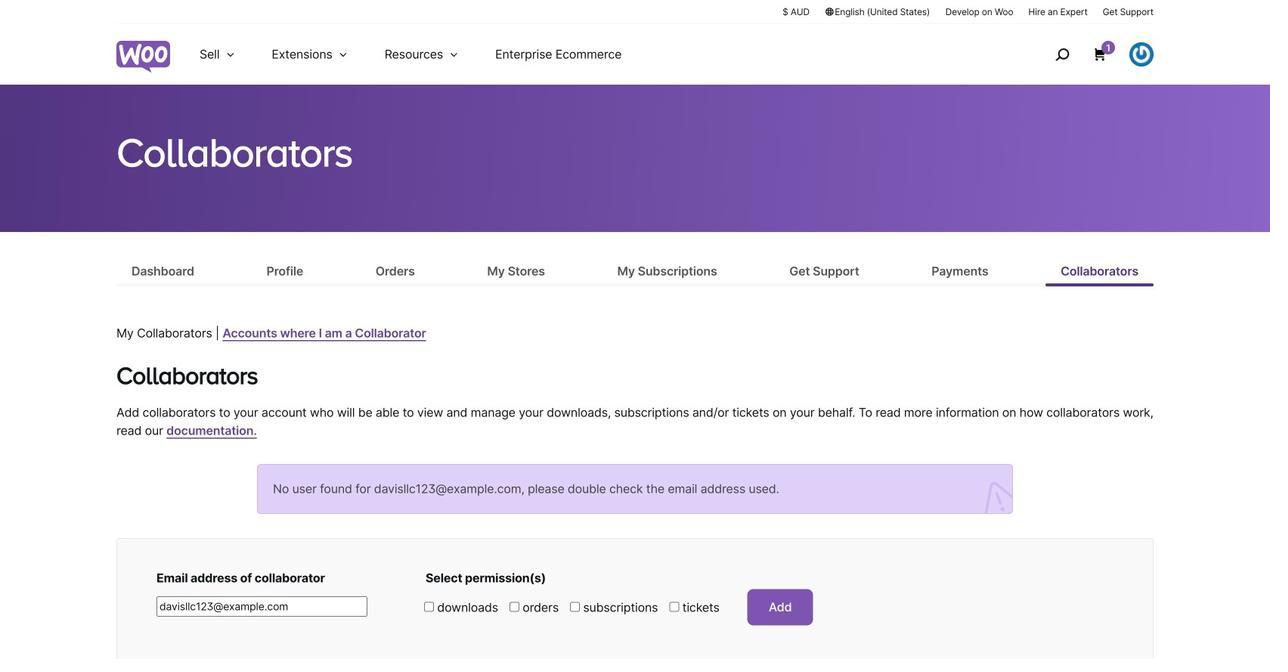 Task type: describe. For each thing, give the bounding box(es) containing it.
open account menu image
[[1130, 42, 1154, 67]]

search image
[[1051, 42, 1075, 67]]

service navigation menu element
[[1023, 30, 1154, 79]]



Task type: locate. For each thing, give the bounding box(es) containing it.
None checkbox
[[424, 602, 434, 612], [570, 602, 580, 612], [424, 602, 434, 612], [570, 602, 580, 612]]

None checkbox
[[510, 602, 520, 612], [670, 602, 679, 612], [510, 602, 520, 612], [670, 602, 679, 612]]



